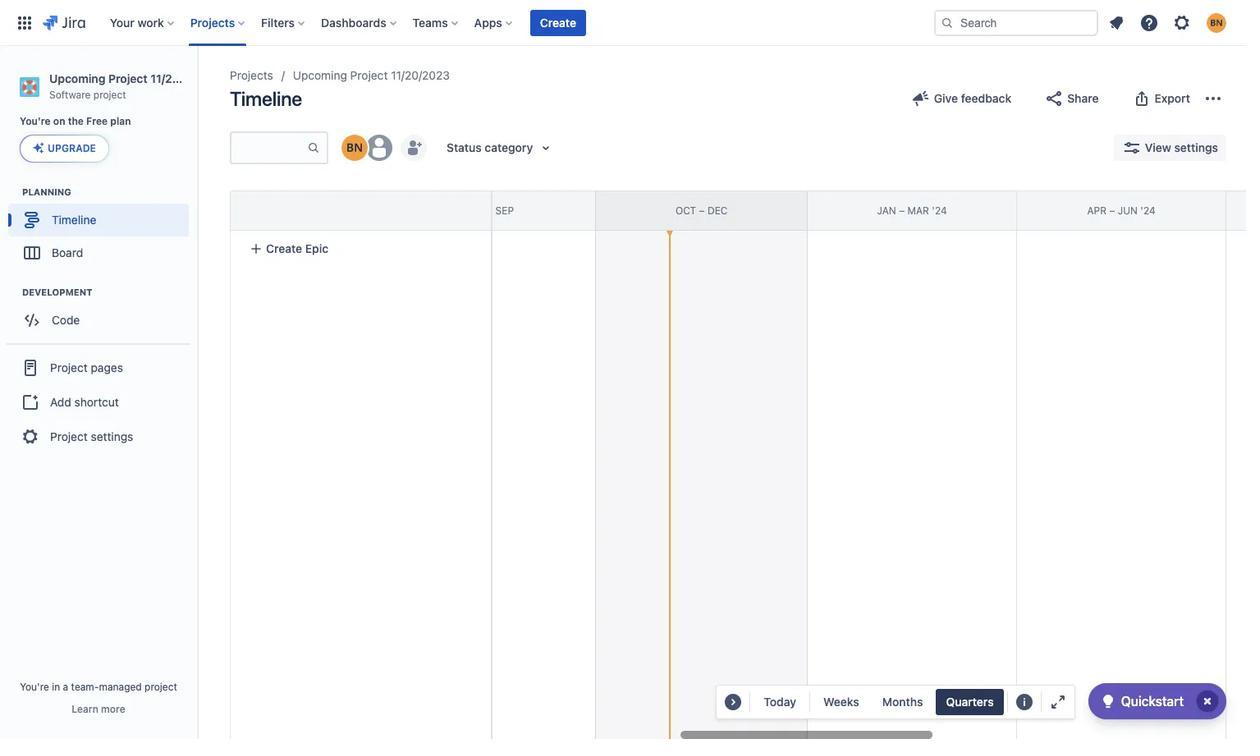 Task type: describe. For each thing, give the bounding box(es) containing it.
settings for view settings
[[1175, 140, 1219, 154]]

your work
[[110, 15, 164, 29]]

view settings
[[1146, 140, 1219, 154]]

learn more button
[[72, 703, 125, 716]]

you're for you're on the free plan
[[20, 115, 51, 127]]

upcoming for upcoming project 11/20/2023 software project
[[49, 71, 105, 85]]

planning
[[22, 187, 71, 197]]

apr
[[1088, 204, 1107, 217]]

project inside upcoming project 11/20/2023 software project
[[108, 71, 148, 85]]

timeline inside planning group
[[52, 213, 96, 227]]

shortcut
[[74, 395, 119, 409]]

settings image
[[1173, 13, 1193, 32]]

apps button
[[470, 9, 519, 36]]

search image
[[941, 16, 954, 29]]

Search field
[[935, 9, 1099, 36]]

11/20/2023 for upcoming project 11/20/2023
[[391, 68, 450, 82]]

your profile and settings image
[[1207, 13, 1227, 32]]

apps
[[474, 15, 503, 29]]

software
[[49, 89, 91, 101]]

create epic grid
[[175, 191, 1247, 739]]

add
[[50, 395, 71, 409]]

row inside the 'create epic' "grid"
[[231, 191, 491, 231]]

upgrade button
[[21, 136, 108, 162]]

epic
[[305, 241, 329, 255]]

– for apr
[[1110, 204, 1116, 217]]

development group
[[8, 286, 196, 342]]

primary element
[[10, 0, 935, 46]]

dashboards
[[321, 15, 387, 29]]

banner containing your work
[[0, 0, 1247, 46]]

filters
[[261, 15, 295, 29]]

teams
[[413, 15, 448, 29]]

months button
[[873, 689, 933, 715]]

you're on the free plan
[[20, 115, 131, 127]]

development
[[22, 287, 92, 298]]

learn more
[[72, 703, 125, 715]]

your work button
[[105, 9, 180, 36]]

board
[[52, 246, 83, 259]]

unassigned image
[[366, 135, 393, 161]]

notifications image
[[1107, 13, 1127, 32]]

upgrade
[[48, 142, 96, 155]]

jul
[[466, 204, 485, 217]]

today
[[764, 695, 797, 709]]

project pages
[[50, 361, 123, 374]]

check image
[[1099, 692, 1118, 711]]

project down add on the bottom
[[50, 430, 88, 443]]

sidebar navigation image
[[179, 66, 215, 99]]

jun
[[1119, 204, 1138, 217]]

planning image
[[2, 183, 22, 202]]

appswitcher icon image
[[15, 13, 34, 32]]

project inside upcoming project 11/20/2023 software project
[[93, 89, 126, 101]]

projects for the 'projects' link
[[230, 68, 273, 82]]

'24 for jan – mar '24
[[933, 204, 948, 217]]

code link
[[8, 304, 189, 337]]

you're in a team-managed project
[[20, 681, 177, 693]]

give feedback button
[[902, 85, 1022, 112]]

help image
[[1140, 13, 1160, 32]]

learn
[[72, 703, 98, 715]]

status
[[447, 140, 482, 154]]

group containing project pages
[[7, 344, 191, 460]]

jan
[[878, 204, 897, 217]]

2 column header from the left
[[1227, 191, 1247, 230]]

projects for "projects" popup button
[[190, 15, 235, 29]]

jan – mar '24
[[878, 204, 948, 217]]

share
[[1068, 91, 1099, 105]]

your
[[110, 15, 135, 29]]

status category button
[[437, 135, 566, 161]]

upcoming for upcoming project 11/20/2023
[[293, 68, 347, 82]]

pages
[[91, 361, 123, 374]]

share button
[[1035, 85, 1109, 112]]

add shortcut button
[[7, 386, 191, 419]]

export icon image
[[1132, 89, 1152, 108]]

managed
[[99, 681, 142, 693]]

a
[[63, 681, 68, 693]]

view settings image
[[1123, 138, 1142, 158]]

timeline link
[[8, 204, 189, 237]]

enter full screen image
[[1049, 692, 1068, 712]]

code
[[52, 313, 80, 327]]

upcoming project 11/20/2023 link
[[293, 66, 450, 85]]



Task type: vqa. For each thing, say whether or not it's contained in the screenshot.
Timeline "link"
yes



Task type: locate. For each thing, give the bounding box(es) containing it.
11/20/2023 down "teams"
[[391, 68, 450, 82]]

settings down add shortcut button
[[91, 430, 133, 443]]

projects button
[[185, 9, 251, 36]]

oct
[[676, 204, 697, 217]]

create inside primary element
[[540, 15, 577, 29]]

add shortcut
[[50, 395, 119, 409]]

export button
[[1122, 85, 1201, 112]]

1 horizontal spatial create
[[540, 15, 577, 29]]

– left "dec"
[[699, 204, 705, 217]]

projects
[[190, 15, 235, 29], [230, 68, 273, 82]]

more
[[101, 703, 125, 715]]

1 you're from the top
[[20, 115, 51, 127]]

dashboards button
[[316, 9, 403, 36]]

2 '24 from the left
[[1141, 204, 1156, 217]]

upcoming inside upcoming project 11/20/2023 software project
[[49, 71, 105, 85]]

3 – from the left
[[900, 204, 905, 217]]

0 vertical spatial settings
[[1175, 140, 1219, 154]]

status category
[[447, 140, 533, 154]]

you're for you're in a team-managed project
[[20, 681, 49, 693]]

0 horizontal spatial create
[[266, 241, 302, 255]]

1 vertical spatial you're
[[20, 681, 49, 693]]

– right jul
[[487, 204, 493, 217]]

timeline
[[230, 87, 302, 110], [52, 213, 96, 227]]

row
[[231, 191, 491, 231]]

0 horizontal spatial timeline
[[52, 213, 96, 227]]

filters button
[[256, 9, 311, 36]]

create
[[540, 15, 577, 29], [266, 241, 302, 255]]

dec
[[708, 204, 728, 217]]

development image
[[2, 283, 22, 303]]

0 horizontal spatial 11/20/2023
[[151, 71, 212, 85]]

column header
[[175, 191, 384, 230], [1227, 191, 1247, 230]]

weeks
[[824, 695, 860, 709]]

– right the jan
[[900, 204, 905, 217]]

0 vertical spatial projects
[[190, 15, 235, 29]]

dismiss quickstart image
[[1195, 688, 1221, 715]]

'24
[[933, 204, 948, 217], [1141, 204, 1156, 217]]

0 horizontal spatial '24
[[933, 204, 948, 217]]

projects inside popup button
[[190, 15, 235, 29]]

give
[[935, 91, 959, 105]]

upcoming down dashboards
[[293, 68, 347, 82]]

project up add on the bottom
[[50, 361, 88, 374]]

1 vertical spatial project
[[145, 681, 177, 693]]

0 horizontal spatial project
[[93, 89, 126, 101]]

2 you're from the top
[[20, 681, 49, 693]]

you're left in
[[20, 681, 49, 693]]

projects right sidebar navigation icon
[[230, 68, 273, 82]]

timeline up board
[[52, 213, 96, 227]]

1 vertical spatial settings
[[91, 430, 133, 443]]

–
[[487, 204, 493, 217], [699, 204, 705, 217], [900, 204, 905, 217], [1110, 204, 1116, 217]]

0 vertical spatial you're
[[20, 115, 51, 127]]

Search timeline text field
[[232, 133, 307, 163]]

free
[[86, 115, 108, 127]]

the
[[68, 115, 84, 127]]

create inside "grid"
[[266, 241, 302, 255]]

1 horizontal spatial column header
[[1227, 191, 1247, 230]]

settings for project settings
[[91, 430, 133, 443]]

upcoming project 11/20/2023
[[293, 68, 450, 82]]

row group
[[230, 191, 491, 231]]

1 vertical spatial timeline
[[52, 213, 96, 227]]

team-
[[71, 681, 99, 693]]

11/20/2023
[[391, 68, 450, 82], [151, 71, 212, 85]]

0 horizontal spatial column header
[[175, 191, 384, 230]]

project settings link
[[7, 419, 191, 455]]

timeline down the 'projects' link
[[230, 87, 302, 110]]

project
[[93, 89, 126, 101], [145, 681, 177, 693]]

project up "plan"
[[93, 89, 126, 101]]

project up "plan"
[[108, 71, 148, 85]]

create right the apps popup button
[[540, 15, 577, 29]]

0 vertical spatial project
[[93, 89, 126, 101]]

work
[[138, 15, 164, 29]]

add people image
[[404, 138, 424, 158]]

11/20/2023 for upcoming project 11/20/2023 software project
[[151, 71, 212, 85]]

1 horizontal spatial timeline
[[230, 87, 302, 110]]

– for oct
[[699, 204, 705, 217]]

– right apr
[[1110, 204, 1116, 217]]

board link
[[8, 237, 189, 270]]

11/20/2023 inside upcoming project 11/20/2023 software project
[[151, 71, 212, 85]]

1 horizontal spatial settings
[[1175, 140, 1219, 154]]

1 vertical spatial projects
[[230, 68, 273, 82]]

upcoming up software
[[49, 71, 105, 85]]

0 vertical spatial create
[[540, 15, 577, 29]]

create left the epic
[[266, 241, 302, 255]]

settings
[[1175, 140, 1219, 154], [91, 430, 133, 443]]

create for create
[[540, 15, 577, 29]]

4 – from the left
[[1110, 204, 1116, 217]]

category
[[485, 140, 533, 154]]

row group inside the 'create epic' "grid"
[[230, 191, 491, 231]]

create for create epic
[[266, 241, 302, 255]]

jira image
[[43, 13, 85, 32], [43, 13, 85, 32]]

– for jul
[[487, 204, 493, 217]]

settings right the 'view' on the right top of page
[[1175, 140, 1219, 154]]

quarters
[[947, 695, 994, 709]]

view
[[1146, 140, 1172, 154]]

upcoming project 11/20/2023 software project
[[49, 71, 212, 101]]

11/20/2023 down work at the left top of page
[[151, 71, 212, 85]]

quickstart
[[1122, 694, 1184, 709]]

feedback
[[962, 91, 1012, 105]]

0 vertical spatial timeline
[[230, 87, 302, 110]]

plan
[[110, 115, 131, 127]]

'24 right "jun"
[[1141, 204, 1156, 217]]

legend image
[[1015, 692, 1035, 712]]

create epic button
[[240, 234, 481, 264]]

upcoming
[[293, 68, 347, 82], [49, 71, 105, 85]]

view settings button
[[1114, 135, 1227, 161]]

– for jan
[[900, 204, 905, 217]]

banner
[[0, 0, 1247, 46]]

create button
[[530, 9, 586, 36]]

project right managed on the bottom of page
[[145, 681, 177, 693]]

quickstart button
[[1089, 683, 1227, 720]]

project settings
[[50, 430, 133, 443]]

mar
[[908, 204, 930, 217]]

today button
[[754, 689, 807, 715]]

'24 right mar
[[933, 204, 948, 217]]

quarters button
[[937, 689, 1004, 715]]

ben nelson image
[[342, 135, 368, 161]]

'24 for apr – jun '24
[[1141, 204, 1156, 217]]

in
[[52, 681, 60, 693]]

project
[[350, 68, 388, 82], [108, 71, 148, 85], [50, 361, 88, 374], [50, 430, 88, 443]]

weeks button
[[814, 689, 870, 715]]

planning group
[[8, 186, 196, 275]]

1 horizontal spatial upcoming
[[293, 68, 347, 82]]

project down dashboards "dropdown button" on the top of page
[[350, 68, 388, 82]]

give feedback
[[935, 91, 1012, 105]]

group
[[7, 344, 191, 460]]

export
[[1155, 91, 1191, 105]]

1 horizontal spatial project
[[145, 681, 177, 693]]

1 horizontal spatial '24
[[1141, 204, 1156, 217]]

0 horizontal spatial settings
[[91, 430, 133, 443]]

2 – from the left
[[699, 204, 705, 217]]

oct – dec
[[676, 204, 728, 217]]

you're left on
[[20, 115, 51, 127]]

settings inside popup button
[[1175, 140, 1219, 154]]

projects link
[[230, 66, 273, 85]]

1 vertical spatial create
[[266, 241, 302, 255]]

1 '24 from the left
[[933, 204, 948, 217]]

projects right work at the left top of page
[[190, 15, 235, 29]]

0 horizontal spatial upcoming
[[49, 71, 105, 85]]

1 horizontal spatial 11/20/2023
[[391, 68, 450, 82]]

create epic
[[266, 241, 329, 255]]

1 – from the left
[[487, 204, 493, 217]]

1 column header from the left
[[175, 191, 384, 230]]

teams button
[[408, 9, 465, 36]]

apr – jun '24
[[1088, 204, 1156, 217]]

months
[[883, 695, 924, 709]]

project pages link
[[7, 350, 191, 386]]

jul – sep
[[466, 204, 514, 217]]

on
[[53, 115, 65, 127]]

sep
[[496, 204, 514, 217]]



